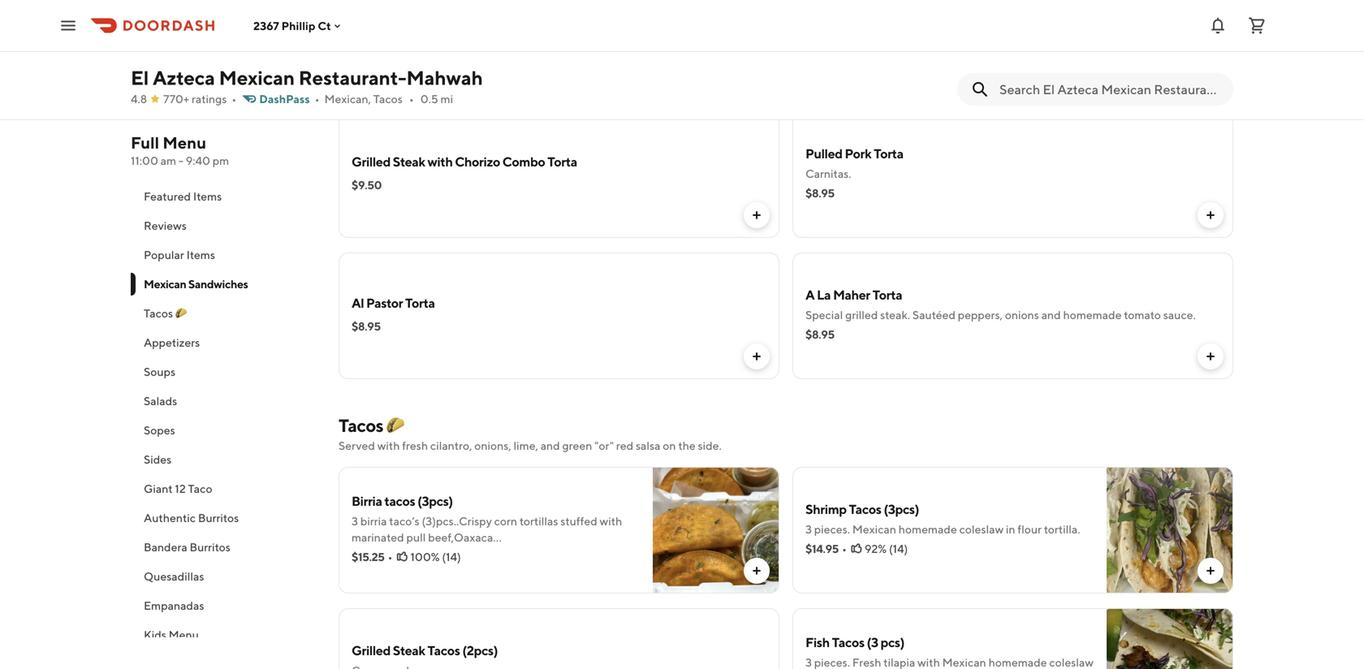 Task type: locate. For each thing, give the bounding box(es) containing it.
the right salsa
[[679, 439, 696, 452]]

burritos for authentic burritos
[[198, 511, 239, 525]]

special
[[806, 308, 843, 322]]

steak down mexican, tacos • 0.5 mi
[[393, 154, 425, 169]]

(3)pcs..crispy
[[422, 515, 492, 528]]

0 vertical spatial mexican
[[219, 66, 295, 89]]

1 vertical spatial burritos
[[190, 541, 231, 554]]

bandera burritos
[[144, 541, 231, 554]]

tacos up pieces.
[[849, 502, 882, 517]]

1 horizontal spatial (3pcs)
[[884, 502, 920, 517]]

items up mexican sandwiches
[[186, 248, 215, 262]]

1 horizontal spatial add item to cart image
[[1205, 209, 1218, 222]]

92% (14)
[[865, 542, 908, 556]]

🌮 up appetizers
[[175, 307, 187, 320]]

2 vertical spatial mexican
[[853, 523, 897, 536]]

1 horizontal spatial red
[[616, 439, 634, 452]]

0 vertical spatial on
[[663, 439, 676, 452]]

0 vertical spatial with
[[428, 154, 453, 169]]

am
[[161, 154, 176, 167]]

grilled for grilled steak with chorizo combo torta
[[352, 154, 391, 169]]

with left chorizo
[[428, 154, 453, 169]]

items inside popular items button
[[186, 248, 215, 262]]

1 $9.50 from the top
[[352, 37, 382, 50]]

kids menu button
[[131, 621, 319, 650]]

tacos up served on the left
[[339, 415, 383, 436]]

0 vertical spatial the
[[679, 439, 696, 452]]

kids
[[144, 628, 166, 642]]

steak
[[393, 154, 425, 169], [393, 643, 425, 658]]

with right stuffed
[[600, 515, 622, 528]]

torta up steak.
[[873, 287, 903, 303]]

• down el azteca mexican restaurant-mahwah
[[315, 92, 320, 106]]

3 inside birria tacos (3pcs) 3 birria taco's (3)pcs..crispy corn tortillas stuffed with marinated pull beef,oaxaca cheese,onions,cilantro,green or red salsa, limes & beef broth on the side.
[[352, 515, 358, 528]]

side. right salsa
[[698, 439, 722, 452]]

1 horizontal spatial 3
[[806, 523, 812, 536]]

0 vertical spatial steak
[[393, 154, 425, 169]]

(14) right 92%
[[889, 542, 908, 556]]

pulled
[[806, 146, 843, 161]]

red right "or"
[[616, 439, 634, 452]]

kids menu
[[144, 628, 199, 642]]

tacos up appetizers
[[144, 307, 173, 320]]

0 horizontal spatial (3pcs)
[[418, 493, 453, 509]]

ratings
[[192, 92, 227, 106]]

menu up -
[[163, 133, 206, 152]]

notification bell image
[[1209, 16, 1228, 35]]

quesadillas
[[144, 570, 204, 583]]

92%
[[865, 542, 887, 556]]

1 grilled from the top
[[352, 154, 391, 169]]

1 vertical spatial side.
[[418, 563, 441, 577]]

2367 phillip ct
[[253, 19, 331, 32]]

fish
[[806, 635, 830, 650]]

3 left pieces.
[[806, 523, 812, 536]]

on right broth
[[383, 563, 396, 577]]

1 horizontal spatial on
[[663, 439, 676, 452]]

with inside tacos 🌮 served with fresh cilantro, onions, lime, and green "or" red salsa on the side.
[[378, 439, 400, 452]]

0 vertical spatial add item to cart image
[[1205, 209, 1218, 222]]

the down cheese,onions,cilantro,green
[[398, 563, 415, 577]]

0 vertical spatial $9.50
[[352, 37, 382, 50]]

authentic burritos
[[144, 511, 239, 525]]

burritos
[[198, 511, 239, 525], [190, 541, 231, 554]]

the
[[679, 439, 696, 452], [398, 563, 415, 577]]

2 vertical spatial with
[[600, 515, 622, 528]]

1 vertical spatial $9.50
[[352, 178, 382, 192]]

(3pcs) inside birria tacos (3pcs) 3 birria taco's (3)pcs..crispy corn tortillas stuffed with marinated pull beef,oaxaca cheese,onions,cilantro,green or red salsa, limes & beef broth on the side.
[[418, 493, 453, 509]]

0 horizontal spatial side.
[[418, 563, 441, 577]]

pieces.
[[815, 523, 850, 536]]

in
[[1006, 523, 1016, 536]]

1 horizontal spatial the
[[679, 439, 696, 452]]

pm
[[213, 154, 229, 167]]

1 vertical spatial with
[[378, 439, 400, 452]]

add item to cart image for pulled pork torta
[[1205, 209, 1218, 222]]

1 horizontal spatial mexican
[[219, 66, 295, 89]]

and
[[1042, 308, 1061, 322], [541, 439, 560, 452]]

items up reviews button
[[193, 190, 222, 203]]

mexican,
[[325, 92, 371, 106]]

&
[[593, 547, 601, 560]]

• for $14.95 •
[[842, 542, 847, 556]]

grilled down mexican, tacos • 0.5 mi
[[352, 154, 391, 169]]

items for popular items
[[186, 248, 215, 262]]

• right ratings
[[232, 92, 237, 106]]

items inside featured items button
[[193, 190, 222, 203]]

0 horizontal spatial on
[[383, 563, 396, 577]]

taco
[[188, 482, 212, 496]]

(14) down the beef,oaxaca
[[442, 550, 461, 564]]

pcs)
[[881, 635, 905, 650]]

reviews
[[144, 219, 187, 232]]

red
[[616, 439, 634, 452], [515, 547, 532, 560]]

soups
[[144, 365, 176, 379]]

• left 0.5 on the top of page
[[409, 92, 414, 106]]

🌮 inside tacos 🌮 button
[[175, 307, 187, 320]]

steak left (2pcs) at the left bottom of page
[[393, 643, 425, 658]]

authentic burritos button
[[131, 504, 319, 533]]

0 horizontal spatial homemade
[[899, 523, 957, 536]]

served
[[339, 439, 375, 452]]

2 horizontal spatial mexican
[[853, 523, 897, 536]]

1 horizontal spatial homemade
[[1064, 308, 1122, 322]]

red right or
[[515, 547, 532, 560]]

on inside tacos 🌮 served with fresh cilantro, onions, lime, and green "or" red salsa on the side.
[[663, 439, 676, 452]]

torta right combo
[[548, 154, 577, 169]]

el
[[131, 66, 149, 89]]

green
[[563, 439, 592, 452]]

(3pcs) for birria tacos (3pcs)
[[418, 493, 453, 509]]

(3pcs) inside shrimp tacos (3pcs) 3 pieces. mexican homemade coleslaw in flour tortilla.
[[884, 502, 920, 517]]

1 horizontal spatial with
[[428, 154, 453, 169]]

1 vertical spatial items
[[186, 248, 215, 262]]

1 horizontal spatial 🌮
[[387, 415, 404, 436]]

giant 12 taco button
[[131, 474, 319, 504]]

and right onions
[[1042, 308, 1061, 322]]

3 left birria
[[352, 515, 358, 528]]

torta right pastor
[[405, 295, 435, 311]]

• right $14.95
[[842, 542, 847, 556]]

menu
[[163, 133, 206, 152], [169, 628, 199, 642]]

mexican sandwiches
[[144, 277, 248, 291]]

corn
[[494, 515, 517, 528]]

el azteca mexican restaurant-mahwah
[[131, 66, 483, 89]]

burritos down giant 12 taco button
[[198, 511, 239, 525]]

salsa
[[636, 439, 661, 452]]

birria tacos (3pcs) 3 birria taco's (3)pcs..crispy corn tortillas stuffed with marinated pull beef,oaxaca cheese,onions,cilantro,green or red salsa, limes & beef broth on the side.
[[352, 493, 627, 577]]

with
[[428, 154, 453, 169], [378, 439, 400, 452], [600, 515, 622, 528]]

1 vertical spatial mexican
[[144, 277, 186, 291]]

menu inside full menu 11:00 am - 9:40 pm
[[163, 133, 206, 152]]

popular items button
[[131, 240, 319, 270]]

2 horizontal spatial with
[[600, 515, 622, 528]]

1 steak from the top
[[393, 154, 425, 169]]

ct
[[318, 19, 331, 32]]

(3pcs) up 92% (14)
[[884, 502, 920, 517]]

with inside birria tacos (3pcs) 3 birria taco's (3)pcs..crispy corn tortillas stuffed with marinated pull beef,oaxaca cheese,onions,cilantro,green or red salsa, limes & beef broth on the side.
[[600, 515, 622, 528]]

menu for full
[[163, 133, 206, 152]]

🌮 up fresh
[[387, 415, 404, 436]]

homemade inside shrimp tacos (3pcs) 3 pieces. mexican homemade coleslaw in flour tortilla.
[[899, 523, 957, 536]]

•
[[232, 92, 237, 106], [315, 92, 320, 106], [409, 92, 414, 106], [842, 542, 847, 556], [388, 550, 393, 564]]

sautéed
[[913, 308, 956, 322]]

with left fresh
[[378, 439, 400, 452]]

mexican inside shrimp tacos (3pcs) 3 pieces. mexican homemade coleslaw in flour tortilla.
[[853, 523, 897, 536]]

$8.95
[[806, 45, 835, 58], [806, 186, 835, 200], [352, 320, 381, 333], [806, 328, 835, 341]]

3 inside shrimp tacos (3pcs) 3 pieces. mexican homemade coleslaw in flour tortilla.
[[806, 523, 812, 536]]

0 vertical spatial homemade
[[1064, 308, 1122, 322]]

homemade left the tomato
[[1064, 308, 1122, 322]]

giant
[[144, 482, 173, 496]]

menu for kids
[[169, 628, 199, 642]]

1 vertical spatial 🌮
[[387, 415, 404, 436]]

tacos inside tacos 🌮 served with fresh cilantro, onions, lime, and green "or" red salsa on the side.
[[339, 415, 383, 436]]

0 vertical spatial grilled
[[352, 154, 391, 169]]

peppers,
[[958, 308, 1003, 322]]

0 horizontal spatial and
[[541, 439, 560, 452]]

azteca
[[153, 66, 215, 89]]

sopes button
[[131, 416, 319, 445]]

tortilla.
[[1044, 523, 1081, 536]]

1 vertical spatial menu
[[169, 628, 199, 642]]

the inside tacos 🌮 served with fresh cilantro, onions, lime, and green "or" red salsa on the side.
[[679, 439, 696, 452]]

tacos
[[373, 92, 403, 106], [144, 307, 173, 320], [339, 415, 383, 436], [849, 502, 882, 517], [832, 635, 865, 650], [428, 643, 460, 658]]

mexican up 92%
[[853, 523, 897, 536]]

menu right "kids"
[[169, 628, 199, 642]]

0 horizontal spatial 🌮
[[175, 307, 187, 320]]

items
[[193, 190, 222, 203], [186, 248, 215, 262]]

add item to cart image
[[1205, 209, 1218, 222], [751, 350, 764, 363]]

0 vertical spatial items
[[193, 190, 222, 203]]

770+
[[163, 92, 189, 106]]

1 vertical spatial grilled
[[352, 643, 391, 658]]

0 horizontal spatial add item to cart image
[[751, 350, 764, 363]]

1 vertical spatial add item to cart image
[[751, 350, 764, 363]]

2 steak from the top
[[393, 643, 425, 658]]

1 horizontal spatial (14)
[[889, 542, 908, 556]]

menu inside button
[[169, 628, 199, 642]]

homemade up 92% (14)
[[899, 523, 957, 536]]

1 vertical spatial on
[[383, 563, 396, 577]]

side. inside tacos 🌮 served with fresh cilantro, onions, lime, and green "or" red salsa on the side.
[[698, 439, 722, 452]]

0 horizontal spatial 3
[[352, 515, 358, 528]]

fresh
[[402, 439, 428, 452]]

$14.95
[[806, 542, 839, 556]]

0 horizontal spatial (14)
[[442, 550, 461, 564]]

restaurant-
[[299, 66, 407, 89]]

red inside birria tacos (3pcs) 3 birria taco's (3)pcs..crispy corn tortillas stuffed with marinated pull beef,oaxaca cheese,onions,cilantro,green or red salsa, limes & beef broth on the side.
[[515, 547, 532, 560]]

side. down cheese,onions,cilantro,green
[[418, 563, 441, 577]]

(3pcs)
[[418, 493, 453, 509], [884, 502, 920, 517]]

al pastor torta
[[352, 295, 435, 311]]

tacos
[[385, 493, 415, 509]]

pulled pork torta carnitas. $8.95
[[806, 146, 904, 200]]

1 vertical spatial steak
[[393, 643, 425, 658]]

0 vertical spatial burritos
[[198, 511, 239, 525]]

1 vertical spatial homemade
[[899, 523, 957, 536]]

0.5
[[421, 92, 438, 106]]

$9.50
[[352, 37, 382, 50], [352, 178, 382, 192]]

grilled down broth
[[352, 643, 391, 658]]

and right lime,
[[541, 439, 560, 452]]

salsa,
[[535, 547, 562, 560]]

shrimp tacos (3pcs) 3 pieces. mexican homemade coleslaw in flour tortilla.
[[806, 502, 1081, 536]]

0 vertical spatial side.
[[698, 439, 722, 452]]

2 grilled from the top
[[352, 643, 391, 658]]

mexican up 'dashpass'
[[219, 66, 295, 89]]

giant 12 taco
[[144, 482, 212, 496]]

grilled for grilled steak tacos (2pcs)
[[352, 643, 391, 658]]

steak for with
[[393, 154, 425, 169]]

🌮 for tacos 🌮
[[175, 307, 187, 320]]

(3
[[867, 635, 879, 650]]

on right salsa
[[663, 439, 676, 452]]

0 vertical spatial red
[[616, 439, 634, 452]]

🌮 inside tacos 🌮 served with fresh cilantro, onions, lime, and green "or" red salsa on the side.
[[387, 415, 404, 436]]

torta right pork
[[874, 146, 904, 161]]

0 vertical spatial menu
[[163, 133, 206, 152]]

on
[[663, 439, 676, 452], [383, 563, 396, 577]]

1 horizontal spatial and
[[1042, 308, 1061, 322]]

0 horizontal spatial the
[[398, 563, 415, 577]]

1 horizontal spatial side.
[[698, 439, 722, 452]]

burritos down the "authentic burritos" button
[[190, 541, 231, 554]]

🌮
[[175, 307, 187, 320], [387, 415, 404, 436]]

(3pcs) up (3)pcs..crispy
[[418, 493, 453, 509]]

sides
[[144, 453, 172, 466]]

open menu image
[[58, 16, 78, 35]]

0 vertical spatial 🌮
[[175, 307, 187, 320]]

burritos for bandera burritos
[[190, 541, 231, 554]]

0 horizontal spatial red
[[515, 547, 532, 560]]

1 vertical spatial the
[[398, 563, 415, 577]]

• right $15.25
[[388, 550, 393, 564]]

0 horizontal spatial with
[[378, 439, 400, 452]]

1 vertical spatial and
[[541, 439, 560, 452]]

featured
[[144, 190, 191, 203]]

popular
[[144, 248, 184, 262]]

mexican up tacos 🌮 in the left top of the page
[[144, 277, 186, 291]]

fish tacos (3 pcs) image
[[1107, 608, 1234, 669]]

2367 phillip ct button
[[253, 19, 344, 32]]

1 vertical spatial red
[[515, 547, 532, 560]]

add item to cart image
[[1205, 67, 1218, 80], [751, 209, 764, 222], [1205, 350, 1218, 363], [751, 565, 764, 578], [1205, 565, 1218, 578]]

0 vertical spatial and
[[1042, 308, 1061, 322]]



Task type: vqa. For each thing, say whether or not it's contained in the screenshot.
beef
yes



Task type: describe. For each thing, give the bounding box(es) containing it.
fish tacos (3 pcs)
[[806, 635, 905, 650]]

12
[[175, 482, 186, 496]]

"or"
[[595, 439, 614, 452]]

$14.95 •
[[806, 542, 847, 556]]

beef
[[603, 547, 627, 560]]

bandera burritos button
[[131, 533, 319, 562]]

on inside birria tacos (3pcs) 3 birria taco's (3)pcs..crispy corn tortillas stuffed with marinated pull beef,oaxaca cheese,onions,cilantro,green or red salsa, limes & beef broth on the side.
[[383, 563, 396, 577]]

cheese,onions,cilantro,green
[[352, 547, 500, 560]]

appetizers
[[144, 336, 200, 349]]

(14) for birria tacos (3pcs)
[[442, 550, 461, 564]]

pork
[[845, 146, 872, 161]]

0 items, open order cart image
[[1248, 16, 1267, 35]]

taco's
[[389, 515, 420, 528]]

tacos right mexican,
[[373, 92, 403, 106]]

empanadas button
[[131, 591, 319, 621]]

soups button
[[131, 357, 319, 387]]

full menu 11:00 am - 9:40 pm
[[131, 133, 229, 167]]

chorizo
[[455, 154, 500, 169]]

featured items
[[144, 190, 222, 203]]

phillip
[[282, 19, 316, 32]]

steak for tacos
[[393, 643, 425, 658]]

and inside a la maher torta special grilled steak. sautéed peppers, onions and homemade tomato sauce. $8.95
[[1042, 308, 1061, 322]]

tacos inside button
[[144, 307, 173, 320]]

11:00
[[131, 154, 158, 167]]

bandera
[[144, 541, 187, 554]]

featured items button
[[131, 182, 319, 211]]

tacos 🌮
[[144, 307, 187, 320]]

sopes
[[144, 424, 175, 437]]

grilled steak tacos (2pcs)
[[352, 643, 498, 658]]

broth
[[352, 563, 380, 577]]

mexican, tacos • 0.5 mi
[[325, 92, 453, 106]]

tacos left (3
[[832, 635, 865, 650]]

(2pcs)
[[462, 643, 498, 658]]

(14) for shrimp tacos (3pcs)
[[889, 542, 908, 556]]

stuffed
[[561, 515, 598, 528]]

torta inside a la maher torta special grilled steak. sautéed peppers, onions and homemade tomato sauce. $8.95
[[873, 287, 903, 303]]

birria
[[360, 515, 387, 528]]

dashpass •
[[259, 92, 320, 106]]

pull
[[407, 531, 426, 544]]

3 for birria tacos (3pcs)
[[352, 515, 358, 528]]

homemade inside a la maher torta special grilled steak. sautéed peppers, onions and homemade tomato sauce. $8.95
[[1064, 308, 1122, 322]]

steak.
[[881, 308, 911, 322]]

tacos inside shrimp tacos (3pcs) 3 pieces. mexican homemade coleslaw in flour tortilla.
[[849, 502, 882, 517]]

Item Search search field
[[1000, 80, 1221, 98]]

3 for shrimp tacos (3pcs)
[[806, 523, 812, 536]]

onions,
[[475, 439, 512, 452]]

red inside tacos 🌮 served with fresh cilantro, onions, lime, and green "or" red salsa on the side.
[[616, 439, 634, 452]]

salads
[[144, 394, 177, 408]]

authentic
[[144, 511, 196, 525]]

the inside birria tacos (3pcs) 3 birria taco's (3)pcs..crispy corn tortillas stuffed with marinated pull beef,oaxaca cheese,onions,cilantro,green or red salsa, limes & beef broth on the side.
[[398, 563, 415, 577]]

a la maher torta special grilled steak. sautéed peppers, onions and homemade tomato sauce. $8.95
[[806, 287, 1196, 341]]

al
[[352, 295, 364, 311]]

items for featured items
[[193, 190, 222, 203]]

grilled steak with chorizo combo torta
[[352, 154, 577, 169]]

popular items
[[144, 248, 215, 262]]

4.8
[[131, 92, 147, 106]]

torta inside pulled pork torta carnitas. $8.95
[[874, 146, 904, 161]]

dashpass
[[259, 92, 310, 106]]

lime,
[[514, 439, 538, 452]]

tortillas
[[520, 515, 558, 528]]

• for dashpass •
[[315, 92, 320, 106]]

tacos 🌮 served with fresh cilantro, onions, lime, and green "or" red salsa on the side.
[[339, 415, 722, 452]]

tacos 🌮 button
[[131, 299, 319, 328]]

salads button
[[131, 387, 319, 416]]

or
[[502, 547, 513, 560]]

sandwiches
[[188, 277, 248, 291]]

maher
[[833, 287, 871, 303]]

reviews button
[[131, 211, 319, 240]]

shrimp tacos (3pcs) image
[[1107, 467, 1234, 594]]

empanadas
[[144, 599, 204, 612]]

la
[[817, 287, 831, 303]]

$8.95 inside a la maher torta special grilled steak. sautéed peppers, onions and homemade tomato sauce. $8.95
[[806, 328, 835, 341]]

and inside tacos 🌮 served with fresh cilantro, onions, lime, and green "or" red salsa on the side.
[[541, 439, 560, 452]]

combo
[[503, 154, 545, 169]]

add item to cart image for al pastor torta
[[751, 350, 764, 363]]

• for $15.25 •
[[388, 550, 393, 564]]

cilantro,
[[430, 439, 472, 452]]

tomato
[[1124, 308, 1162, 322]]

onions
[[1005, 308, 1040, 322]]

quesadillas button
[[131, 562, 319, 591]]

birria tacos (3pcs) image
[[653, 467, 780, 594]]

carnitas.
[[806, 167, 852, 180]]

🌮 for tacos 🌮 served with fresh cilantro, onions, lime, and green "or" red salsa on the side.
[[387, 415, 404, 436]]

marinated
[[352, 531, 404, 544]]

coleslaw
[[960, 523, 1004, 536]]

$15.25 •
[[352, 550, 393, 564]]

a
[[806, 287, 815, 303]]

tacos left (2pcs) at the left bottom of page
[[428, 643, 460, 658]]

sauce.
[[1164, 308, 1196, 322]]

2 $9.50 from the top
[[352, 178, 382, 192]]

full
[[131, 133, 159, 152]]

side. inside birria tacos (3pcs) 3 birria taco's (3)pcs..crispy corn tortillas stuffed with marinated pull beef,oaxaca cheese,onions,cilantro,green or red salsa, limes & beef broth on the side.
[[418, 563, 441, 577]]

100%
[[411, 550, 440, 564]]

$8.95 inside pulled pork torta carnitas. $8.95
[[806, 186, 835, 200]]

(3pcs) for shrimp tacos (3pcs)
[[884, 502, 920, 517]]

0 horizontal spatial mexican
[[144, 277, 186, 291]]

beef,oaxaca
[[428, 531, 493, 544]]



